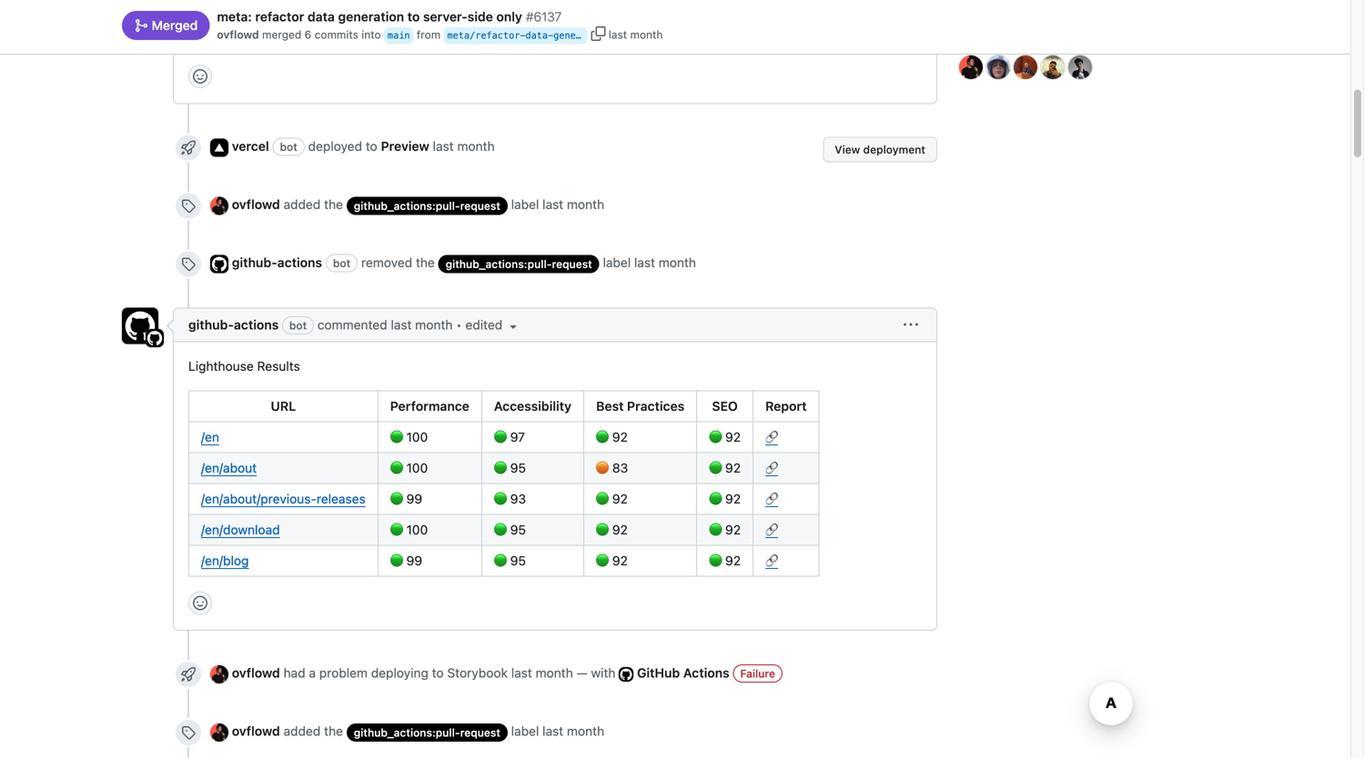 Task type: describe. For each thing, give the bounding box(es) containing it.
github_actions:pull- inside bot removed   the github_actions:pull-request
[[446, 258, 552, 271]]

/en
[[201, 430, 219, 445]]

🟢 100 for /en/download
[[390, 523, 428, 538]]

(
[[349, 26, 354, 41]]

had
[[283, 666, 305, 681]]

2023
[[701, 26, 731, 41]]

ready
[[309, 26, 346, 41]]

view deployment link
[[823, 137, 937, 162]]

100 for /en
[[406, 430, 428, 445]]

github-actions for bottom the github-actions link
[[188, 318, 279, 333]]

view deployment
[[835, 143, 925, 156]]

actions
[[683, 666, 729, 681]]

accessibility
[[494, 399, 571, 414]]

github_actions:pull- for ovflowd
[[354, 727, 460, 740]]

deployed
[[308, 139, 362, 154]]

@augustinmauroy image
[[986, 55, 1010, 79]]

only
[[496, 9, 522, 24]]

request inside bot removed   the github_actions:pull-request
[[552, 258, 592, 271]]

100 for /en/download
[[406, 523, 428, 538]]

edited button
[[465, 316, 520, 335]]

nov
[[652, 26, 675, 41]]

github actions
[[637, 666, 729, 681]]

@aymen94 image
[[1041, 55, 1065, 79]]

meta: refactor data generation to server-side only link
[[217, 7, 522, 26]]

copy image
[[591, 26, 606, 41]]

table containing nodejs-org
[[188, 0, 792, 50]]

1 vertical spatial github-actions link
[[188, 318, 279, 333]]

vercel
[[232, 139, 269, 154]]

99 for 🟢 93
[[406, 492, 422, 507]]

merged
[[262, 28, 301, 41]]

from
[[417, 28, 441, 41]]

ovflowd had a problem deploying to         storybook last month — with
[[232, 666, 619, 681]]

meta: refactor data generation to server-side only #6137
[[217, 9, 562, 24]]

🟢 93
[[494, 492, 526, 507]]

meta/refactor-data-generation link
[[447, 27, 609, 44]]

🟠
[[596, 461, 609, 476]]

edited
[[465, 318, 506, 333]]

1 vertical spatial @ovflowd image
[[210, 197, 228, 215]]

org
[[248, 26, 268, 41]]

#6137
[[526, 9, 562, 24]]

github- for bottom the github-actions link
[[188, 318, 234, 333]]

🔗 for /en/about
[[765, 461, 778, 476]]

93
[[510, 492, 526, 507]]

🟢 100 for /en
[[390, 430, 428, 445]]

commented
[[317, 318, 387, 333]]

6
[[305, 28, 311, 41]]

meta/refactor-
[[447, 30, 525, 41]]

ovflowd added   the github_actions:pull-request for ovflowd
[[232, 724, 500, 740]]

performance
[[390, 399, 469, 414]]

label for view deployment
[[511, 197, 539, 212]]

inspect link
[[354, 26, 397, 41]]

visit preview
[[427, 26, 502, 41]]

actions for the topmost the github-actions link
[[277, 255, 322, 270]]

main
[[388, 30, 410, 41]]

/en/blog link
[[201, 554, 249, 569]]

rocket image for vercel
[[181, 141, 196, 155]]

the inside bot removed   the github_actions:pull-request
[[416, 255, 435, 270]]

/en/about/previous-
[[201, 492, 317, 507]]

a
[[309, 666, 316, 681]]

)
[[397, 26, 402, 41]]

commits
[[315, 28, 358, 41]]

lighthouse
[[188, 359, 254, 374]]

github actions image
[[146, 330, 164, 348]]

🟢 99 for 🟢 95
[[390, 554, 422, 569]]

23,
[[679, 26, 697, 41]]

bot removed   the github_actions:pull-request
[[333, 255, 592, 271]]

lighthouse results
[[188, 359, 300, 374]]

—
[[576, 666, 587, 681]]

report
[[765, 399, 807, 414]]

visit
[[427, 26, 452, 41]]

🟠 83
[[596, 461, 628, 476]]

problem
[[319, 666, 368, 681]]

request for github
[[460, 727, 500, 740]]

best practices
[[596, 399, 684, 414]]

data-
[[525, 30, 553, 41]]

server-
[[423, 9, 467, 24]]

visit preview link
[[427, 26, 502, 41]]

🔗 for /en/blog
[[765, 554, 778, 569]]

the for vercel
[[324, 197, 343, 212]]

deploying
[[371, 666, 428, 681]]

results
[[257, 359, 300, 374]]

seo
[[712, 399, 738, 414]]

add
[[543, 26, 567, 41]]

tag image for vercel
[[181, 199, 196, 213]]

0 vertical spatial github-actions link
[[232, 255, 322, 270]]

/en/blog
[[201, 554, 249, 569]]

nov 23, 2023 7:37pm
[[652, 26, 779, 41]]

7:37pm
[[735, 26, 779, 41]]

table containing url
[[188, 391, 819, 577]]

✅ ready ( inspect )
[[293, 26, 402, 41]]

triangle down image
[[506, 319, 520, 334]]

practices
[[627, 399, 684, 414]]

merged
[[148, 18, 198, 33]]

deployed link
[[308, 139, 362, 154]]

🟢 95 for /en/blog
[[494, 554, 526, 569]]

tag image for ovflowd
[[181, 726, 196, 741]]

github actions link
[[637, 666, 729, 681]]

💬 add feedback
[[526, 26, 627, 41]]

github- for the topmost the github-actions link
[[232, 255, 277, 270]]

add feedback link
[[543, 26, 627, 41]]

side
[[467, 9, 493, 24]]

•
[[456, 318, 462, 333]]

🟢 100 for /en/about
[[390, 461, 428, 476]]

vercel link
[[232, 139, 269, 154]]

2 vertical spatial bot
[[289, 319, 307, 332]]

@bmuenzenmeyer image
[[1014, 55, 1037, 79]]

2 vertical spatial to
[[432, 666, 444, 681]]

view
[[835, 143, 860, 156]]



Task type: vqa. For each thing, say whether or not it's contained in the screenshot.


Task type: locate. For each thing, give the bounding box(es) containing it.
github- up 'lighthouse'
[[188, 318, 234, 333]]

label last month for view deployment
[[511, 197, 604, 212]]

2 vertical spatial 🟢 95
[[494, 554, 526, 569]]

1 🟢 95 from the top
[[494, 461, 526, 476]]

url
[[271, 399, 296, 414]]

rocket image left @vercel icon
[[181, 141, 196, 155]]

🔗 link for /en/about/previous-releases
[[765, 492, 778, 507]]

🔗 for /en
[[765, 430, 778, 445]]

preview down the side
[[456, 26, 502, 41]]

2 vertical spatial the
[[324, 724, 343, 739]]

show options image
[[904, 318, 918, 333]]

2 vertical spatial github_actions:pull-
[[354, 727, 460, 740]]

1 vertical spatial added
[[283, 724, 321, 739]]

1 horizontal spatial preview
[[456, 26, 502, 41]]

0 vertical spatial label last month
[[511, 197, 604, 212]]

1 vertical spatial tag image
[[181, 257, 196, 272]]

last month
[[609, 28, 663, 41]]

last month link
[[433, 137, 495, 156], [542, 197, 604, 212], [634, 255, 696, 270], [391, 318, 453, 333], [511, 664, 573, 683], [542, 724, 604, 739]]

/en/about
[[201, 461, 257, 476]]

request for view
[[460, 200, 500, 212]]

2 vertical spatial label last month
[[511, 724, 604, 739]]

0 vertical spatial 🟢 99
[[390, 492, 422, 507]]

@ovflowd image
[[959, 55, 983, 79], [210, 197, 228, 215]]

to left the preview link at the top left of page
[[366, 139, 377, 154]]

2 🟢 95 from the top
[[494, 523, 526, 538]]

3 tag image from the top
[[181, 726, 196, 741]]

2 add or remove reactions element from the top
[[188, 592, 212, 616]]

4 🔗 link from the top
[[765, 523, 778, 538]]

🟢 97
[[494, 430, 525, 445]]

ovflowd link
[[217, 26, 259, 43], [232, 197, 280, 212], [232, 666, 280, 681], [232, 724, 280, 739]]

3 🔗 from the top
[[765, 492, 778, 507]]

tag image
[[181, 199, 196, 213], [181, 257, 196, 272], [181, 726, 196, 741]]

label last month for github actions
[[511, 724, 604, 739]]

1 vertical spatial to
[[366, 139, 377, 154]]

github_actions:pull-request link
[[346, 197, 508, 215], [438, 255, 599, 273], [346, 724, 508, 742]]

table
[[188, 0, 792, 50], [188, 391, 819, 577]]

2 horizontal spatial to
[[432, 666, 444, 681]]

1 vertical spatial table
[[188, 391, 819, 577]]

added for ovflowd
[[283, 724, 321, 739]]

ovflowd merged 6 commits into main from meta/refactor-data-generation
[[217, 28, 609, 41]]

2 95 from the top
[[510, 523, 526, 538]]

data
[[307, 9, 335, 24]]

1 @ovflowd image from the top
[[210, 666, 228, 684]]

0 vertical spatial github_actions:pull-
[[354, 200, 460, 212]]

95
[[510, 461, 526, 476], [510, 523, 526, 538], [510, 554, 526, 569]]

github_actions:pull- for vercel
[[354, 200, 460, 212]]

2 added from the top
[[283, 724, 321, 739]]

1 🔗 from the top
[[765, 430, 778, 445]]

🔗 link for /en
[[765, 430, 778, 445]]

to
[[407, 9, 420, 24], [366, 139, 377, 154], [432, 666, 444, 681]]

1 table from the top
[[188, 0, 792, 50]]

3 🔗 link from the top
[[765, 492, 778, 507]]

1 vertical spatial github_actions:pull-request link
[[438, 255, 599, 273]]

100 for /en/about
[[406, 461, 428, 476]]

github-actions up the lighthouse results
[[188, 318, 279, 333]]

0 vertical spatial github-
[[232, 255, 277, 270]]

generation inside ovflowd merged 6 commits into main from meta/refactor-data-generation
[[553, 30, 609, 41]]

2 vertical spatial 🟢 100
[[390, 523, 428, 538]]

actions right @github actions image
[[277, 255, 322, 270]]

/en link
[[201, 430, 219, 445]]

refactor
[[255, 9, 304, 24]]

1 vertical spatial github-
[[188, 318, 234, 333]]

0 vertical spatial @ovflowd image
[[210, 666, 228, 684]]

1 vertical spatial label last month
[[603, 255, 696, 270]]

the down problem
[[324, 724, 343, 739]]

0 vertical spatial tag image
[[181, 199, 196, 213]]

github_actions:pull-request link up triangle down image
[[438, 255, 599, 273]]

✅
[[293, 26, 306, 41]]

2 vertical spatial tag image
[[181, 726, 196, 741]]

0 vertical spatial 🟢 100
[[390, 430, 428, 445]]

92
[[612, 430, 628, 445], [725, 430, 741, 445], [725, 461, 741, 476], [612, 492, 628, 507], [725, 492, 741, 507], [612, 523, 628, 538], [725, 523, 741, 538], [612, 554, 628, 569], [725, 554, 741, 569]]

1 horizontal spatial to
[[407, 9, 420, 24]]

1 vertical spatial rocket image
[[181, 668, 196, 683]]

1 vertical spatial github_actions:pull-
[[446, 258, 552, 271]]

5 🔗 link from the top
[[765, 554, 778, 569]]

actions for bottom the github-actions link
[[234, 318, 279, 333]]

1 vertical spatial @ovflowd image
[[210, 724, 228, 742]]

releases
[[317, 492, 366, 507]]

add or remove reactions element down nodejs-
[[188, 65, 212, 88]]

inspect
[[354, 26, 397, 41]]

@vercel image
[[210, 139, 228, 157]]

failure
[[740, 668, 775, 681]]

🟢 95 for /en/download
[[494, 523, 526, 538]]

1 🟢 100 from the top
[[390, 430, 428, 445]]

🟢
[[390, 430, 403, 445], [494, 430, 507, 445], [596, 430, 609, 445], [709, 430, 722, 445], [390, 461, 403, 476], [494, 461, 507, 476], [709, 461, 722, 476], [390, 492, 403, 507], [494, 492, 507, 507], [596, 492, 609, 507], [709, 492, 722, 507], [390, 523, 403, 538], [494, 523, 507, 538], [596, 523, 609, 538], [709, 523, 722, 538], [390, 554, 403, 569], [494, 554, 507, 569], [596, 554, 609, 569], [709, 554, 722, 569]]

1 vertical spatial github-actions
[[188, 318, 279, 333]]

2 🟢 99 from the top
[[390, 554, 422, 569]]

🟢 92
[[596, 430, 628, 445], [709, 430, 741, 445], [709, 461, 741, 476], [596, 492, 628, 507], [709, 492, 741, 507], [596, 523, 628, 538], [709, 523, 741, 538], [596, 554, 628, 569], [709, 554, 741, 569]]

@ovflowd image for ovflowd's rocket icon
[[210, 666, 228, 684]]

preview right deployed link
[[381, 139, 429, 154]]

/en/download
[[201, 523, 280, 538]]

add or remove reactions image
[[193, 69, 207, 84]]

@ovflowd image up @github actions image
[[210, 197, 228, 215]]

github_actions:pull- down deploying at the left bottom of the page
[[354, 727, 460, 740]]

2 vertical spatial label
[[511, 724, 539, 739]]

2 vertical spatial 95
[[510, 554, 526, 569]]

best
[[596, 399, 624, 414]]

add or remove reactions image
[[193, 597, 207, 611]]

🔗 link for /en/blog
[[765, 554, 778, 569]]

removed
[[361, 255, 412, 270]]

0 vertical spatial the
[[324, 197, 343, 212]]

3 🟢 95 from the top
[[494, 554, 526, 569]]

0 horizontal spatial @ovflowd image
[[210, 197, 228, 215]]

0 vertical spatial preview
[[456, 26, 502, 41]]

1 rocket image from the top
[[181, 141, 196, 155]]

🟢 99 for 🟢 93
[[390, 492, 422, 507]]

1 vertical spatial 99
[[406, 554, 422, 569]]

storybook
[[447, 666, 508, 681]]

1 vertical spatial 95
[[510, 523, 526, 538]]

0 vertical spatial generation
[[338, 9, 404, 24]]

github_actions:pull- up edited 'popup button'
[[446, 258, 552, 271]]

preview link
[[381, 139, 429, 154]]

added down deployed link
[[283, 197, 321, 212]]

1 vertical spatial 🟢 100
[[390, 461, 428, 476]]

2 @ovflowd image from the top
[[210, 724, 228, 742]]

1 vertical spatial actions
[[234, 318, 279, 333]]

100
[[406, 430, 428, 445], [406, 461, 428, 476], [406, 523, 428, 538]]

1 vertical spatial add or remove reactions element
[[188, 592, 212, 616]]

/en/download link
[[201, 523, 280, 538]]

the down deployed link
[[324, 197, 343, 212]]

99 for 🟢 95
[[406, 554, 422, 569]]

github
[[637, 666, 680, 681]]

2 table from the top
[[188, 391, 819, 577]]

🔗
[[765, 430, 778, 445], [765, 461, 778, 476], [765, 492, 778, 507], [765, 523, 778, 538], [765, 554, 778, 569]]

github- right @github actions image
[[232, 255, 277, 270]]

3 100 from the top
[[406, 523, 428, 538]]

0 vertical spatial @ovflowd image
[[959, 55, 983, 79]]

0 vertical spatial 99
[[406, 492, 422, 507]]

0 vertical spatial bot
[[280, 141, 297, 153]]

2 ovflowd added   the github_actions:pull-request from the top
[[232, 724, 500, 740]]

github-actions for the topmost the github-actions link
[[232, 255, 322, 270]]

0 horizontal spatial to
[[366, 139, 377, 154]]

0 vertical spatial rocket image
[[181, 141, 196, 155]]

0 vertical spatial table
[[188, 0, 792, 50]]

1 tag image from the top
[[181, 199, 196, 213]]

1 100 from the top
[[406, 430, 428, 445]]

0 horizontal spatial preview
[[381, 139, 429, 154]]

1 add or remove reactions element from the top
[[188, 65, 212, 88]]

to up ovflowd merged 6 commits into main from meta/refactor-data-generation
[[407, 9, 420, 24]]

added
[[283, 197, 321, 212], [283, 724, 321, 739]]

1 vertical spatial 100
[[406, 461, 428, 476]]

2 99 from the top
[[406, 554, 422, 569]]

97
[[510, 430, 525, 445]]

2 🔗 from the top
[[765, 461, 778, 476]]

into
[[361, 28, 381, 41]]

nodejs-
[[201, 26, 248, 41]]

1 vertical spatial the
[[416, 255, 435, 270]]

bot
[[280, 141, 297, 153], [333, 257, 351, 270], [289, 319, 307, 332]]

github-actions link up the lighthouse results
[[188, 318, 279, 333]]

1 vertical spatial request
[[552, 258, 592, 271]]

0 vertical spatial actions
[[277, 255, 322, 270]]

1 horizontal spatial @ovflowd image
[[959, 55, 983, 79]]

0 horizontal spatial generation
[[338, 9, 404, 24]]

1 horizontal spatial generation
[[553, 30, 609, 41]]

0 vertical spatial add or remove reactions element
[[188, 65, 212, 88]]

added for vercel
[[283, 197, 321, 212]]

feedback
[[570, 26, 627, 41]]

💬
[[526, 26, 539, 41]]

2 vertical spatial github_actions:pull-request link
[[346, 724, 508, 742]]

5 🔗 from the top
[[765, 554, 778, 569]]

github-actions link right @github actions image
[[232, 255, 322, 270]]

@ovflowd image for ovflowd's tag icon
[[210, 724, 228, 742]]

🔗 link for /en/about
[[765, 461, 778, 476]]

github_actions:pull-request link down the preview link at the top left of page
[[346, 197, 508, 215]]

0 vertical spatial label
[[511, 197, 539, 212]]

preview
[[456, 26, 502, 41], [381, 139, 429, 154]]

github-actions right @github actions image
[[232, 255, 322, 270]]

83
[[612, 461, 628, 476]]

95 for /en/blog
[[510, 554, 526, 569]]

main link
[[388, 27, 410, 44]]

ovflowd added   the github_actions:pull-request for vercel
[[232, 197, 500, 212]]

🟢 95
[[494, 461, 526, 476], [494, 523, 526, 538], [494, 554, 526, 569]]

nodejs-org
[[201, 26, 268, 41]]

2 rocket image from the top
[[181, 668, 196, 683]]

🔗 for /en/download
[[765, 523, 778, 538]]

ovflowd added   the github_actions:pull-request up removed
[[232, 197, 500, 212]]

0 vertical spatial to
[[407, 9, 420, 24]]

@github actions image
[[122, 308, 158, 344]]

bot right vercel link
[[280, 141, 297, 153]]

2 vertical spatial 100
[[406, 523, 428, 538]]

1 vertical spatial ovflowd added   the github_actions:pull-request
[[232, 724, 500, 740]]

label for github actions
[[511, 724, 539, 739]]

2 100 from the top
[[406, 461, 428, 476]]

1 vertical spatial preview
[[381, 139, 429, 154]]

generation
[[338, 9, 404, 24], [553, 30, 609, 41]]

/en/about/previous-releases
[[201, 492, 366, 507]]

rocket image down add or remove reactions image
[[181, 668, 196, 683]]

with
[[591, 666, 616, 681]]

0 vertical spatial added
[[283, 197, 321, 212]]

last
[[609, 28, 627, 41], [433, 139, 454, 154], [542, 197, 563, 212], [634, 255, 655, 270], [391, 318, 412, 333], [511, 666, 532, 681], [542, 724, 563, 739]]

deployed to preview last month
[[308, 139, 495, 154]]

🔗 link for /en/download
[[765, 523, 778, 538]]

2 🟢 100 from the top
[[390, 461, 428, 476]]

actions
[[277, 255, 322, 270], [234, 318, 279, 333]]

github_actions:pull-
[[354, 200, 460, 212], [446, 258, 552, 271], [354, 727, 460, 740]]

rocket image
[[181, 141, 196, 155], [181, 668, 196, 683]]

1 vertical spatial 🟢 99
[[390, 554, 422, 569]]

label last month
[[511, 197, 604, 212], [603, 255, 696, 270], [511, 724, 604, 739]]

1 vertical spatial bot
[[333, 257, 351, 270]]

github_actions:pull-request link for vercel
[[346, 197, 508, 215]]

1 95 from the top
[[510, 461, 526, 476]]

github_actions:pull- down the preview link at the top left of page
[[354, 200, 460, 212]]

/en/about link
[[201, 461, 257, 476]]

/en/about/previous-releases link
[[201, 492, 366, 507]]

add or remove reactions element down /en/blog
[[188, 592, 212, 616]]

month
[[630, 28, 663, 41], [457, 139, 495, 154], [567, 197, 604, 212], [659, 255, 696, 270], [415, 318, 453, 333], [536, 666, 573, 681], [567, 724, 604, 739]]

1 🟢 99 from the top
[[390, 492, 422, 507]]

1 vertical spatial 🟢 95
[[494, 523, 526, 538]]

1 99 from the top
[[406, 492, 422, 507]]

🟢 95 for /en/about
[[494, 461, 526, 476]]

2 🔗 link from the top
[[765, 461, 778, 476]]

0 vertical spatial github-actions
[[232, 255, 322, 270]]

the right removed
[[416, 255, 435, 270]]

0 vertical spatial ovflowd added   the github_actions:pull-request
[[232, 197, 500, 212]]

95 for /en/download
[[510, 523, 526, 538]]

bot inside bot removed   the github_actions:pull-request
[[333, 257, 351, 270]]

4 🔗 from the top
[[765, 523, 778, 538]]

@canerakdas image
[[1068, 55, 1092, 79]]

@ovflowd image left @augustinmauroy 'image' at the top
[[959, 55, 983, 79]]

ovflowd added   the github_actions:pull-request down the had a problem deploying link
[[232, 724, 500, 740]]

the for ovflowd
[[324, 724, 343, 739]]

1 added from the top
[[283, 197, 321, 212]]

0 vertical spatial 🟢 95
[[494, 461, 526, 476]]

to right deploying at the left bottom of the page
[[432, 666, 444, 681]]

github-
[[232, 255, 277, 270], [188, 318, 234, 333]]

🔗 for /en/about/previous-releases
[[765, 492, 778, 507]]

github_actions:pull-request link down ovflowd had a problem deploying to         storybook last month — with
[[346, 724, 508, 742]]

git merge image
[[134, 18, 148, 33]]

2 tag image from the top
[[181, 257, 196, 272]]

1 vertical spatial generation
[[553, 30, 609, 41]]

meta:
[[217, 9, 252, 24]]

deployment
[[863, 143, 925, 156]]

2 vertical spatial request
[[460, 727, 500, 740]]

add or remove reactions element
[[188, 65, 212, 88], [188, 592, 212, 616]]

commented last month
[[317, 318, 453, 333]]

bot left removed
[[333, 257, 351, 270]]

bot up results at top
[[289, 319, 307, 332]]

95 for /en/about
[[510, 461, 526, 476]]

had a problem deploying link
[[283, 666, 428, 681]]

actions up the lighthouse results
[[234, 318, 279, 333]]

0 vertical spatial 95
[[510, 461, 526, 476]]

rocket image for ovflowd
[[181, 668, 196, 683]]

1 vertical spatial label
[[603, 255, 631, 270]]

1 ovflowd added   the github_actions:pull-request from the top
[[232, 197, 500, 212]]

0 vertical spatial request
[[460, 200, 500, 212]]

3 95 from the top
[[510, 554, 526, 569]]

@github actions image
[[210, 255, 228, 273]]

0 vertical spatial 100
[[406, 430, 428, 445]]

1 🔗 link from the top
[[765, 430, 778, 445]]

3 🟢 100 from the top
[[390, 523, 428, 538]]

label
[[511, 197, 539, 212], [603, 255, 631, 270], [511, 724, 539, 739]]

github_actions:pull-request link for ovflowd
[[346, 724, 508, 742]]

added down had
[[283, 724, 321, 739]]

0 vertical spatial github_actions:pull-request link
[[346, 197, 508, 215]]

@ovflowd image
[[210, 666, 228, 684], [210, 724, 228, 742]]



